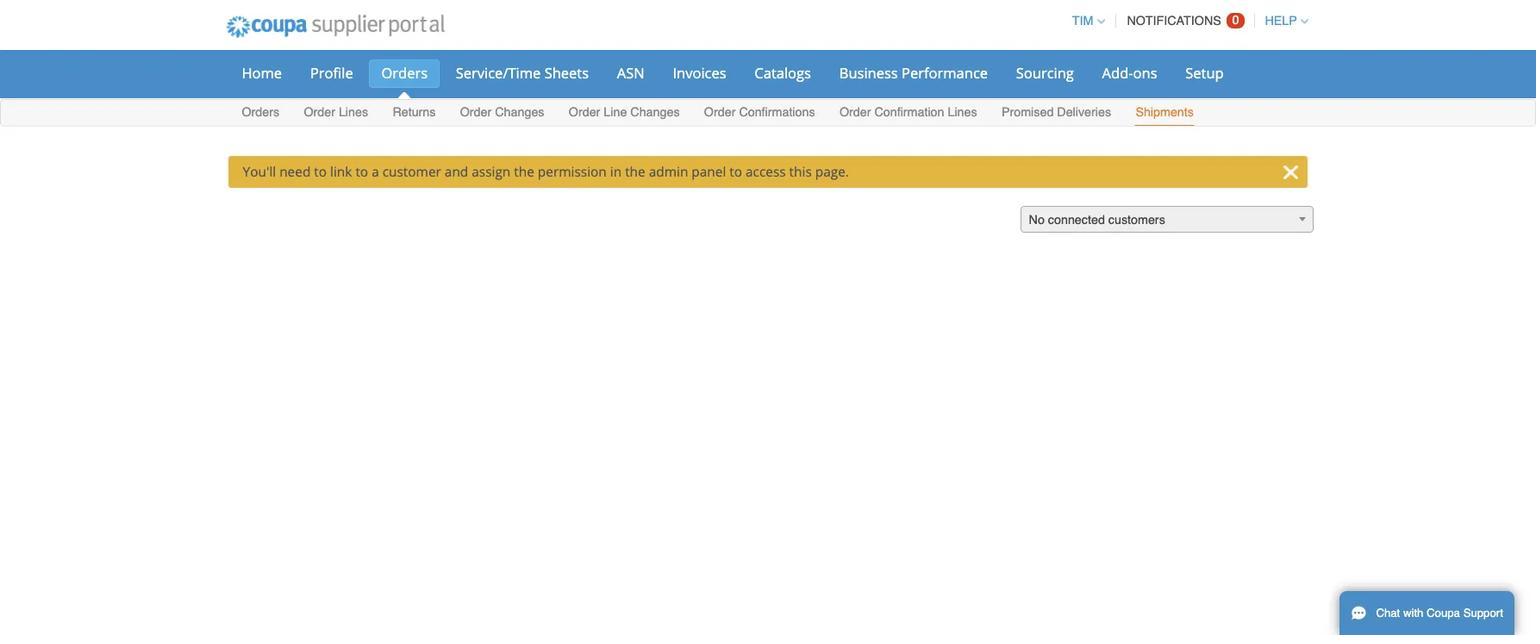 Task type: vqa. For each thing, say whether or not it's contained in the screenshot.
Home link at the left of page
yes



Task type: describe. For each thing, give the bounding box(es) containing it.
2 to from the left
[[323, 148, 335, 164]]

deliveries
[[961, 96, 1010, 108]]

business performance link
[[752, 54, 909, 80]]

link
[[300, 148, 320, 164]]

notifications 0
[[1025, 12, 1126, 25]]

returns link
[[356, 92, 397, 114]]

shipments link
[[1032, 92, 1086, 114]]

home link
[[209, 54, 267, 80]]

1 horizontal spatial orders link
[[336, 54, 400, 80]]

lines inside order lines link
[[308, 96, 335, 108]]

order confirmation lines link
[[762, 92, 889, 114]]

add-
[[1002, 57, 1030, 75]]

order for order line changes
[[517, 96, 546, 108]]

orders for leftmost orders link
[[220, 96, 254, 108]]

asn
[[561, 57, 586, 75]]

3 to from the left
[[663, 148, 675, 164]]

order confirmation lines
[[763, 96, 888, 108]]

promised deliveries
[[911, 96, 1010, 108]]

0 horizontal spatial orders link
[[219, 92, 255, 114]]

orders for orders link to the right
[[347, 57, 389, 75]]

sourcing link
[[913, 54, 987, 80]]

need
[[254, 148, 282, 164]]

0
[[1120, 12, 1126, 24]]

customer
[[348, 148, 401, 164]]

1 the from the left
[[467, 148, 486, 164]]

page.
[[741, 148, 772, 164]]

coupa supplier portal image
[[194, 3, 416, 46]]

add-ons link
[[991, 54, 1063, 80]]

service/time sheets link
[[403, 54, 546, 80]]

order confirmations link
[[639, 92, 742, 114]]

setup
[[1078, 57, 1113, 75]]

service/time sheets
[[414, 57, 535, 75]]

profile link
[[271, 54, 332, 80]]

setup link
[[1067, 54, 1124, 80]]

confirmations
[[672, 96, 741, 108]]

changes inside order line changes link
[[573, 96, 618, 108]]

order for order changes
[[418, 96, 447, 108]]

promised
[[911, 96, 958, 108]]

returns
[[357, 96, 396, 108]]

performance
[[820, 57, 898, 75]]

asn link
[[550, 54, 597, 80]]

home
[[220, 57, 256, 75]]

add-ons
[[1002, 57, 1052, 75]]

order lines link
[[275, 92, 335, 114]]

admin
[[590, 148, 626, 164]]

invoices link
[[601, 54, 671, 80]]

order confirmations
[[640, 96, 741, 108]]

order line changes
[[517, 96, 618, 108]]

order for order lines
[[276, 96, 305, 108]]

order for order confirmations
[[640, 96, 669, 108]]

1 to from the left
[[286, 148, 297, 164]]

order changes
[[418, 96, 495, 108]]

notifications
[[1025, 13, 1110, 25]]



Task type: locate. For each thing, give the bounding box(es) containing it.
sheets
[[495, 57, 535, 75]]

in
[[555, 148, 565, 164]]

1 vertical spatial orders link
[[219, 92, 255, 114]]

order down service/time
[[418, 96, 447, 108]]

panel
[[629, 148, 660, 164]]

this
[[718, 148, 738, 164]]

catalogs
[[686, 57, 737, 75]]

4 order from the left
[[640, 96, 669, 108]]

you'll need to link to a customer and assign the permission in the admin panel to access this page.
[[221, 148, 772, 164]]

order for order confirmation lines
[[763, 96, 792, 108]]

promised deliveries link
[[910, 92, 1011, 114]]

order lines
[[276, 96, 335, 108]]

the right in
[[568, 148, 587, 164]]

business
[[763, 57, 816, 75]]

assign
[[429, 148, 464, 164]]

a
[[338, 148, 345, 164]]

orders
[[347, 57, 389, 75], [220, 96, 254, 108]]

1 horizontal spatial lines
[[862, 96, 888, 108]]

1 horizontal spatial to
[[323, 148, 335, 164]]

1 order from the left
[[276, 96, 305, 108]]

lines inside order confirmation lines link
[[862, 96, 888, 108]]

0 horizontal spatial orders
[[220, 96, 254, 108]]

service/time
[[414, 57, 492, 75]]

profile
[[282, 57, 321, 75]]

orders down home link
[[220, 96, 254, 108]]

business performance
[[763, 57, 898, 75]]

the right assign
[[467, 148, 486, 164]]

to left a
[[323, 148, 335, 164]]

changes
[[450, 96, 495, 108], [573, 96, 618, 108]]

shipments
[[1032, 96, 1085, 108]]

0 horizontal spatial the
[[467, 148, 486, 164]]

order inside order confirmation lines link
[[763, 96, 792, 108]]

3 order from the left
[[517, 96, 546, 108]]

you'll
[[221, 148, 251, 164]]

access
[[678, 148, 714, 164]]

order changes link
[[417, 92, 496, 114]]

order inside order changes "link"
[[418, 96, 447, 108]]

orders link up "returns"
[[336, 54, 400, 80]]

order inside order line changes link
[[517, 96, 546, 108]]

changes down service/time sheets link
[[450, 96, 495, 108]]

order inside order confirmations link
[[640, 96, 669, 108]]

1 horizontal spatial the
[[568, 148, 587, 164]]

0 horizontal spatial changes
[[450, 96, 495, 108]]

1 horizontal spatial orders
[[347, 57, 389, 75]]

order down invoices link
[[640, 96, 669, 108]]

orders up "returns"
[[347, 57, 389, 75]]

to right panel
[[663, 148, 675, 164]]

0 horizontal spatial to
[[286, 148, 297, 164]]

permission
[[489, 148, 552, 164]]

changes inside order changes "link"
[[450, 96, 495, 108]]

changes right line
[[573, 96, 618, 108]]

invoices
[[612, 57, 660, 75]]

lines
[[308, 96, 335, 108], [862, 96, 888, 108]]

1 vertical spatial orders
[[220, 96, 254, 108]]

confirmation
[[795, 96, 859, 108]]

help
[[1150, 13, 1179, 25]]

order down business
[[763, 96, 792, 108]]

orders link down home link
[[219, 92, 255, 114]]

0 vertical spatial orders
[[347, 57, 389, 75]]

order inside order lines link
[[276, 96, 305, 108]]

orders link
[[336, 54, 400, 80], [219, 92, 255, 114]]

2 lines from the left
[[862, 96, 888, 108]]

line
[[549, 96, 570, 108]]

navigation containing notifications 0
[[967, 3, 1190, 36]]

sourcing
[[924, 57, 976, 75]]

0 horizontal spatial lines
[[308, 96, 335, 108]]

2 horizontal spatial to
[[663, 148, 675, 164]]

navigation
[[967, 3, 1190, 36]]

the
[[467, 148, 486, 164], [568, 148, 587, 164]]

2 order from the left
[[418, 96, 447, 108]]

order down the "profile" link
[[276, 96, 305, 108]]

1 changes from the left
[[450, 96, 495, 108]]

1 lines from the left
[[308, 96, 335, 108]]

1 horizontal spatial changes
[[573, 96, 618, 108]]

0 vertical spatial orders link
[[336, 54, 400, 80]]

catalogs link
[[675, 54, 749, 80]]

order
[[276, 96, 305, 108], [418, 96, 447, 108], [517, 96, 546, 108], [640, 96, 669, 108], [763, 96, 792, 108]]

order left line
[[517, 96, 546, 108]]

ons
[[1030, 57, 1052, 75]]

to
[[286, 148, 297, 164], [323, 148, 335, 164], [663, 148, 675, 164]]

lines down performance
[[862, 96, 888, 108]]

and
[[404, 148, 426, 164]]

5 order from the left
[[763, 96, 792, 108]]

lines down the "profile" link
[[308, 96, 335, 108]]

2 changes from the left
[[573, 96, 618, 108]]

help link
[[1142, 13, 1190, 25]]

order line changes link
[[516, 92, 619, 114]]

2 the from the left
[[568, 148, 587, 164]]

to left link
[[286, 148, 297, 164]]



